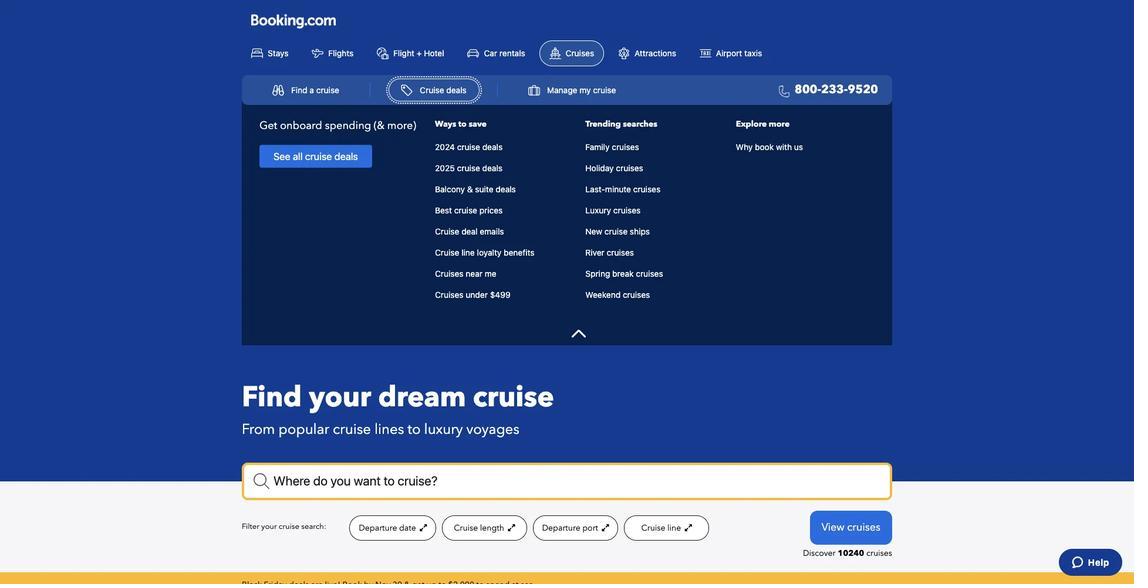 Task type: describe. For each thing, give the bounding box(es) containing it.
my
[[580, 85, 591, 95]]

manage my cruise button
[[516, 79, 629, 102]]

booking.com home image
[[251, 14, 336, 29]]

cruise inside manage my cruise dropdown button
[[593, 85, 616, 95]]

2025 cruise deals
[[435, 163, 503, 173]]

best cruise prices
[[435, 206, 503, 216]]

popular
[[279, 420, 329, 440]]

cruises for weekend cruises
[[623, 290, 650, 300]]

a
[[310, 85, 314, 95]]

manage my cruise
[[547, 85, 616, 95]]

expand image
[[600, 524, 609, 533]]

2025 cruise deals link
[[435, 163, 574, 175]]

ships
[[630, 227, 650, 237]]

find a cruise
[[291, 85, 339, 95]]

searches
[[623, 118, 658, 130]]

book
[[755, 142, 774, 152]]

near
[[466, 269, 483, 279]]

ways to save
[[435, 118, 487, 130]]

why
[[736, 142, 753, 152]]

departure port button
[[533, 516, 619, 541]]

onboard
[[280, 118, 322, 133]]

to inside find your dream cruise from popular cruise lines to luxury voyages
[[408, 420, 421, 440]]

departure date button
[[350, 516, 436, 541]]

cruise deal emails link
[[435, 226, 574, 238]]

find your dream cruise from popular cruise lines to luxury voyages
[[242, 378, 554, 440]]

your for filter
[[261, 522, 277, 533]]

me
[[485, 269, 497, 279]]

spring
[[586, 269, 610, 279]]

weekend
[[586, 290, 621, 300]]

spending
[[325, 118, 371, 133]]

&
[[467, 185, 473, 194]]

cruise deals
[[420, 85, 467, 95]]

2024 cruise deals link
[[435, 142, 574, 153]]

your for find
[[309, 378, 371, 417]]

departure for departure port
[[542, 523, 581, 534]]

holiday cruises link
[[586, 163, 724, 175]]

explore more
[[736, 118, 790, 130]]

trending searches element
[[586, 142, 724, 301]]

spring break cruises link
[[586, 268, 724, 280]]

see all cruise deals
[[274, 151, 358, 162]]

discover
[[803, 548, 836, 559]]

cruise inside find a cruise link
[[316, 85, 339, 95]]

manage
[[547, 85, 577, 95]]

cruises down river cruises link
[[636, 269, 663, 279]]

airport
[[716, 48, 742, 58]]

why book with us link
[[736, 142, 875, 153]]

cruise for cruise line loyalty benefits
[[435, 248, 459, 258]]

loyalty
[[477, 248, 502, 258]]

cruise line loyalty benefits
[[435, 248, 535, 258]]

attractions link
[[609, 41, 686, 66]]

deals up ways to save
[[446, 85, 467, 95]]

line for cruise line loyalty benefits
[[462, 248, 475, 258]]

holiday
[[586, 163, 614, 173]]

2025
[[435, 163, 455, 173]]

search:
[[301, 522, 326, 533]]

balcony & suite deals link
[[435, 184, 574, 196]]

new
[[586, 227, 603, 237]]

family cruises
[[586, 142, 639, 152]]

2024
[[435, 142, 455, 152]]

last-minute cruises link
[[586, 184, 724, 196]]

cruises for cruises under $499
[[435, 290, 464, 300]]

taxis
[[745, 48, 762, 58]]

voyages
[[467, 420, 520, 440]]

cruises for cruises near me
[[435, 269, 464, 279]]

expand image for departure date
[[418, 524, 427, 533]]

cruise length button
[[442, 516, 527, 541]]

cruises link
[[539, 40, 604, 66]]

cruise line
[[642, 523, 683, 534]]

luxury
[[586, 206, 611, 216]]

car
[[484, 48, 497, 58]]

cruises right 10240
[[867, 548, 893, 559]]

cruise length
[[454, 523, 506, 534]]

filter your cruise search:
[[242, 522, 326, 533]]

dream
[[378, 378, 466, 417]]

spring break cruises
[[586, 269, 663, 279]]

$499
[[490, 290, 511, 300]]

cruises near me
[[435, 269, 497, 279]]

view cruises link
[[810, 511, 893, 545]]

car rentals link
[[458, 41, 535, 66]]

date
[[399, 523, 416, 534]]

under
[[466, 290, 488, 300]]

last-
[[586, 185, 605, 194]]

deal
[[462, 227, 478, 237]]

ways to save element
[[435, 142, 574, 301]]

Where do you want to cruise? text field
[[242, 463, 893, 501]]

cruise inside new cruise ships link
[[605, 227, 628, 237]]

river
[[586, 248, 605, 258]]

line for cruise line
[[668, 523, 681, 534]]

cruise deals link
[[388, 79, 480, 102]]

attractions
[[635, 48, 676, 58]]

see
[[274, 151, 290, 162]]

view
[[822, 521, 845, 535]]

departure for departure date
[[359, 523, 397, 534]]

deals up suite
[[482, 163, 503, 173]]

save
[[469, 118, 487, 130]]

cruise line loyalty benefits link
[[435, 247, 574, 259]]



Task type: locate. For each thing, give the bounding box(es) containing it.
0 horizontal spatial line
[[462, 248, 475, 258]]

why book with us
[[736, 142, 803, 152]]

cruises up 'break' on the top of page
[[607, 248, 634, 258]]

more
[[769, 118, 790, 130]]

holiday cruises
[[586, 163, 643, 173]]

view cruises
[[822, 521, 881, 535]]

1 horizontal spatial to
[[459, 118, 467, 130]]

9520
[[848, 82, 878, 97]]

expand image inside departure date button
[[418, 524, 427, 533]]

all
[[293, 151, 303, 162]]

cruise right 'a'
[[316, 85, 339, 95]]

rentals
[[500, 48, 525, 58]]

1 departure from the left
[[359, 523, 397, 534]]

flight + hotel
[[393, 48, 444, 58]]

deals inside 'link'
[[496, 185, 516, 194]]

new cruise ships
[[586, 227, 650, 237]]

expand image for cruise line
[[683, 524, 692, 533]]

cruise left the lines
[[333, 420, 371, 440]]

to left save
[[459, 118, 467, 130]]

find a cruise link
[[260, 79, 352, 102]]

cruise right "all"
[[305, 151, 332, 162]]

cruise for cruise line
[[642, 523, 666, 534]]

your up 'popular'
[[309, 378, 371, 417]]

cruise inside best cruise prices link
[[454, 206, 477, 216]]

cruises
[[612, 142, 639, 152], [616, 163, 643, 173], [633, 185, 661, 194], [614, 206, 641, 216], [607, 248, 634, 258], [636, 269, 663, 279], [623, 290, 650, 300], [847, 521, 881, 535], [867, 548, 893, 559]]

cruises up last-minute cruises
[[616, 163, 643, 173]]

find left 'a'
[[291, 85, 307, 95]]

cruise up 2025 cruise deals
[[457, 142, 480, 152]]

deals down 2025 cruise deals link at the top of page
[[496, 185, 516, 194]]

233-
[[822, 82, 848, 97]]

cruises for view cruises
[[847, 521, 881, 535]]

travel menu navigation
[[242, 75, 893, 346]]

1 vertical spatial to
[[408, 420, 421, 440]]

cruise for cruise length
[[454, 523, 478, 534]]

length
[[480, 523, 504, 534]]

800-233-9520 link
[[774, 82, 878, 99]]

cruises left 'near'
[[435, 269, 464, 279]]

car rentals
[[484, 48, 525, 58]]

cruise up 'ways'
[[420, 85, 444, 95]]

cruise inside cruise deals link
[[420, 85, 444, 95]]

cruise left search:
[[279, 522, 299, 533]]

stays
[[268, 48, 289, 58]]

weekend cruises link
[[586, 290, 724, 301]]

expand image
[[418, 524, 427, 533], [506, 524, 515, 533], [683, 524, 692, 533]]

flights link
[[303, 41, 363, 66]]

cruises up manage my cruise
[[566, 48, 594, 58]]

cruise up cruises near me
[[435, 248, 459, 258]]

departure port
[[542, 523, 600, 534]]

find
[[291, 85, 307, 95], [242, 378, 302, 417]]

cruise inside 2025 cruise deals link
[[457, 163, 480, 173]]

expand image inside cruise line "button"
[[683, 524, 692, 533]]

2024 cruise deals
[[435, 142, 503, 152]]

balcony & suite deals
[[435, 185, 516, 194]]

cruise up cruise deal emails
[[454, 206, 477, 216]]

flight + hotel link
[[368, 41, 454, 66]]

cruise down the best
[[435, 227, 459, 237]]

find for a
[[291, 85, 307, 95]]

find inside find a cruise link
[[291, 85, 307, 95]]

cruises down trending searches
[[612, 142, 639, 152]]

line
[[462, 248, 475, 258], [668, 523, 681, 534]]

suite
[[475, 185, 494, 194]]

0 horizontal spatial expand image
[[418, 524, 427, 533]]

cruise for cruise deal emails
[[435, 227, 459, 237]]

1 horizontal spatial line
[[668, 523, 681, 534]]

cruises down cruises near me
[[435, 290, 464, 300]]

benefits
[[504, 248, 535, 258]]

lines
[[375, 420, 404, 440]]

see all cruise deals link
[[260, 145, 372, 168]]

your inside find your dream cruise from popular cruise lines to luxury voyages
[[309, 378, 371, 417]]

2 horizontal spatial expand image
[[683, 524, 692, 533]]

cruise right the my
[[593, 85, 616, 95]]

departure
[[359, 523, 397, 534], [542, 523, 581, 534]]

2 expand image from the left
[[506, 524, 515, 533]]

cruise
[[420, 85, 444, 95], [435, 227, 459, 237], [435, 248, 459, 258], [454, 523, 478, 534], [642, 523, 666, 534]]

cruises for cruises
[[566, 48, 594, 58]]

1 horizontal spatial departure
[[542, 523, 581, 534]]

cruise up voyages
[[473, 378, 554, 417]]

luxury
[[424, 420, 463, 440]]

from
[[242, 420, 275, 440]]

cruises for family cruises
[[612, 142, 639, 152]]

cruise inside cruise deal emails link
[[435, 227, 459, 237]]

cruises for luxury cruises
[[614, 206, 641, 216]]

1 horizontal spatial your
[[309, 378, 371, 417]]

best cruise prices link
[[435, 205, 574, 217]]

new cruise ships link
[[586, 226, 724, 238]]

3 expand image from the left
[[683, 524, 692, 533]]

cruises near me link
[[435, 268, 574, 280]]

cruise inside cruise length button
[[454, 523, 478, 534]]

cruises down spring break cruises
[[623, 290, 650, 300]]

airport taxis
[[716, 48, 762, 58]]

1 horizontal spatial expand image
[[506, 524, 515, 533]]

last-minute cruises
[[586, 185, 661, 194]]

explore
[[736, 118, 767, 130]]

trending searches
[[586, 118, 658, 130]]

0 horizontal spatial your
[[261, 522, 277, 533]]

0 horizontal spatial departure
[[359, 523, 397, 534]]

0 vertical spatial find
[[291, 85, 307, 95]]

cruise inside 2024 cruise deals link
[[457, 142, 480, 152]]

cruise inside see all cruise deals link
[[305, 151, 332, 162]]

family
[[586, 142, 610, 152]]

cruises up 10240
[[847, 521, 881, 535]]

departure left port
[[542, 523, 581, 534]]

2 departure from the left
[[542, 523, 581, 534]]

to right the lines
[[408, 420, 421, 440]]

1 expand image from the left
[[418, 524, 427, 533]]

minute
[[605, 185, 631, 194]]

cruise down 2024 cruise deals
[[457, 163, 480, 173]]

us
[[794, 142, 803, 152]]

find up from on the bottom
[[242, 378, 302, 417]]

0 vertical spatial line
[[462, 248, 475, 258]]

with
[[776, 142, 792, 152]]

1 vertical spatial find
[[242, 378, 302, 417]]

1 vertical spatial your
[[261, 522, 277, 533]]

0 vertical spatial cruises
[[566, 48, 594, 58]]

deals up 2025 cruise deals link at the top of page
[[483, 142, 503, 152]]

family cruises link
[[586, 142, 724, 153]]

to inside "travel menu" navigation
[[459, 118, 467, 130]]

stays link
[[242, 41, 298, 66]]

departure left date
[[359, 523, 397, 534]]

expand image inside cruise length button
[[506, 524, 515, 533]]

800-233-9520
[[795, 82, 878, 97]]

balcony
[[435, 185, 465, 194]]

line inside ways to save element
[[462, 248, 475, 258]]

trending
[[586, 118, 621, 130]]

cruises for river cruises
[[607, 248, 634, 258]]

1 vertical spatial line
[[668, 523, 681, 534]]

cruise down luxury cruises
[[605, 227, 628, 237]]

10240
[[838, 548, 865, 559]]

find inside find your dream cruise from popular cruise lines to luxury voyages
[[242, 378, 302, 417]]

ways
[[435, 118, 456, 130]]

cruise for cruise deals
[[420, 85, 444, 95]]

cruise deal emails
[[435, 227, 504, 237]]

your
[[309, 378, 371, 417], [261, 522, 277, 533]]

cruise line button
[[624, 516, 709, 541]]

2 vertical spatial cruises
[[435, 290, 464, 300]]

deals down spending
[[335, 151, 358, 162]]

find for your
[[242, 378, 302, 417]]

expand image for cruise length
[[506, 524, 515, 533]]

0 vertical spatial to
[[459, 118, 467, 130]]

cruises down "holiday cruises" link
[[633, 185, 661, 194]]

line inside "button"
[[668, 523, 681, 534]]

1 vertical spatial cruises
[[435, 269, 464, 279]]

cruises down last-minute cruises
[[614, 206, 641, 216]]

cruise left length at left
[[454, 523, 478, 534]]

prices
[[480, 206, 503, 216]]

weekend cruises
[[586, 290, 650, 300]]

(& more)
[[374, 118, 416, 133]]

flights
[[328, 48, 354, 58]]

cruises inside "link"
[[623, 290, 650, 300]]

+
[[417, 48, 422, 58]]

to
[[459, 118, 467, 130], [408, 420, 421, 440]]

emails
[[480, 227, 504, 237]]

cruise inside cruise line loyalty benefits link
[[435, 248, 459, 258]]

cruise inside cruise line "button"
[[642, 523, 666, 534]]

cruises for holiday cruises
[[616, 163, 643, 173]]

cruise right expand image
[[642, 523, 666, 534]]

your right filter
[[261, 522, 277, 533]]

0 horizontal spatial to
[[408, 420, 421, 440]]

None field
[[242, 463, 893, 501]]

0 vertical spatial your
[[309, 378, 371, 417]]

luxury cruises
[[586, 206, 641, 216]]

filter
[[242, 522, 259, 533]]

luxury cruises link
[[586, 205, 724, 217]]



Task type: vqa. For each thing, say whether or not it's contained in the screenshot.
ends
no



